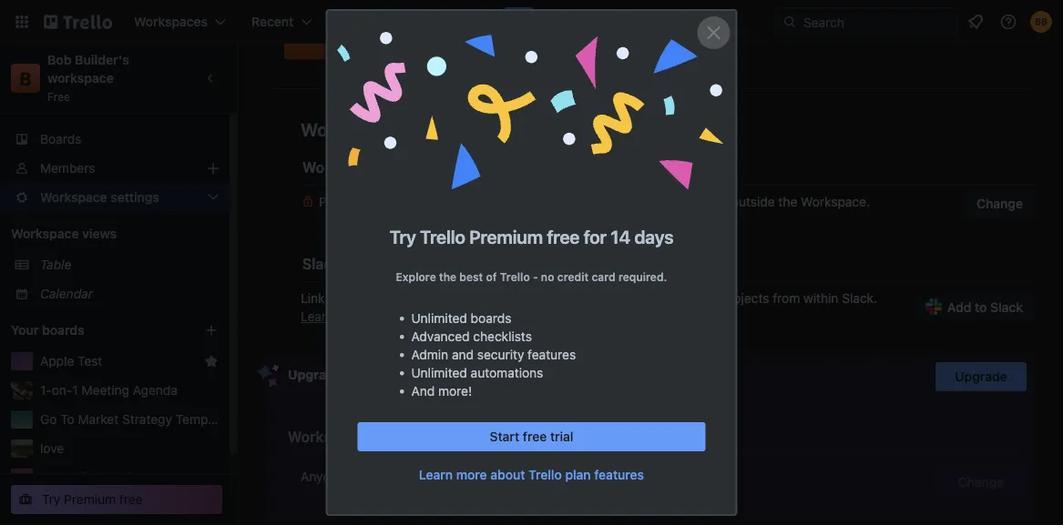 Task type: vqa. For each thing, say whether or not it's contained in the screenshot.
outside
yes



Task type: locate. For each thing, give the bounding box(es) containing it.
unlimited
[[411, 311, 467, 326], [411, 366, 467, 381]]

0 vertical spatial learn
[[301, 309, 334, 324]]

- left this
[[363, 195, 369, 210]]

0 vertical spatial unlimited
[[411, 311, 467, 326]]

of
[[486, 271, 497, 283]]

2 vertical spatial premium
[[64, 493, 116, 508]]

try trello premium free for 14 days
[[390, 226, 674, 247]]

template
[[176, 412, 230, 427]]

1 vertical spatial features
[[595, 468, 644, 483]]

upgrade down add to slack link at the bottom right of the page
[[955, 370, 1008, 385]]

for
[[584, 226, 607, 247], [421, 368, 437, 383]]

unlimited down admin
[[411, 366, 467, 381]]

1 vertical spatial free
[[523, 430, 547, 445]]

security
[[477, 348, 524, 363]]

features up automations
[[528, 348, 576, 363]]

0 horizontal spatial slack
[[303, 256, 340, 273]]

the right the outside
[[779, 195, 798, 210]]

slack up more.
[[358, 291, 390, 306]]

my trello board link
[[40, 469, 219, 488]]

views
[[82, 226, 117, 242]]

the
[[779, 195, 798, 210], [439, 271, 457, 283]]

advanced
[[411, 329, 470, 344]]

0 vertical spatial workspace.
[[801, 195, 870, 210]]

1 horizontal spatial -
[[533, 271, 538, 283]]

boards
[[471, 311, 512, 326], [42, 323, 84, 338]]

premium up and
[[361, 368, 417, 383]]

free down not
[[547, 226, 580, 247]]

unlimited boards advanced checklists admin and security features unlimited automations and more!
[[411, 311, 576, 399]]

sparkle image
[[257, 365, 280, 388]]

0 notifications image
[[965, 11, 987, 33]]

more left about
[[456, 468, 487, 483]]

0 horizontal spatial for
[[421, 368, 437, 383]]

go to market strategy template
[[40, 412, 230, 427]]

0 vertical spatial premium
[[469, 226, 543, 247]]

1 horizontal spatial features
[[595, 468, 644, 483]]

1 vertical spatial premium
[[361, 368, 417, 383]]

for up and
[[421, 368, 437, 383]]

go to market strategy template link
[[40, 411, 230, 429]]

1 horizontal spatial the
[[779, 195, 798, 210]]

0 vertical spatial and
[[393, 291, 415, 306]]

slack workspaces linking
[[303, 256, 475, 273]]

upgrade right sparkle image at the left of the page
[[288, 368, 342, 383]]

premium
[[469, 226, 543, 247], [361, 368, 417, 383], [64, 493, 116, 508]]

0 horizontal spatial try
[[42, 493, 61, 508]]

my trello board
[[40, 471, 131, 486]]

apple test
[[40, 354, 102, 369]]

within
[[804, 291, 839, 306]]

1 vertical spatial for
[[421, 368, 437, 383]]

1 vertical spatial change
[[958, 475, 1005, 490]]

plan
[[565, 468, 591, 483]]

workspace membership restrictions
[[288, 429, 537, 446]]

together
[[530, 291, 580, 306]]

features right plan
[[595, 468, 644, 483]]

and down the explore on the bottom of page
[[393, 291, 415, 306]]

1 vertical spatial learn
[[419, 468, 453, 483]]

projects
[[722, 291, 770, 306]]

0 horizontal spatial features
[[528, 348, 576, 363]]

add board image
[[204, 324, 219, 338]]

outside
[[732, 195, 775, 210]]

added
[[391, 470, 428, 485]]

upgrade button
[[936, 363, 1027, 392]]

love
[[40, 442, 64, 457]]

required.
[[619, 271, 668, 283]]

1 vertical spatial settings
[[474, 368, 521, 383]]

slack inside link your slack and trello workspaces together to collaborate on trello projects from within slack. learn more.
[[358, 291, 390, 306]]

free
[[47, 90, 70, 103]]

trello left plan
[[529, 468, 562, 483]]

workspace. down "start" at the bottom of the page
[[472, 470, 541, 485]]

on-
[[52, 383, 72, 398]]

2 horizontal spatial slack
[[991, 300, 1023, 315]]

14
[[611, 226, 631, 247]]

boards for unlimited
[[471, 311, 512, 326]]

table
[[40, 257, 71, 272]]

upgrade inside button
[[955, 370, 1008, 385]]

1 horizontal spatial premium
[[361, 368, 417, 383]]

1 vertical spatial more
[[456, 468, 487, 483]]

workspace for workspace membership restrictions
[[288, 429, 365, 446]]

private for private
[[366, 37, 402, 50]]

boards
[[40, 132, 81, 147]]

strategy
[[122, 412, 172, 427]]

apple test link
[[40, 353, 197, 371]]

to down more.
[[345, 368, 358, 383]]

explore
[[396, 271, 436, 283]]

settings down security
[[474, 368, 521, 383]]

0 vertical spatial private
[[366, 37, 402, 50]]

collaborate
[[599, 291, 664, 306]]

1 horizontal spatial slack
[[358, 291, 390, 306]]

learn
[[301, 309, 334, 324], [419, 468, 453, 483]]

slack up link
[[303, 256, 340, 273]]

workspace up anyone
[[288, 429, 365, 446]]

0 horizontal spatial boards
[[42, 323, 84, 338]]

1 horizontal spatial private
[[366, 37, 402, 50]]

0 horizontal spatial learn
[[301, 309, 334, 324]]

trello right on
[[686, 291, 718, 306]]

0 vertical spatial settings
[[399, 118, 466, 140]]

2 horizontal spatial premium
[[469, 226, 543, 247]]

bob builder's workspace free
[[47, 52, 133, 103]]

and down advanced
[[452, 348, 474, 363]]

1 vertical spatial and
[[452, 348, 474, 363]]

1 horizontal spatial upgrade
[[955, 370, 1008, 385]]

trello inside button
[[529, 468, 562, 483]]

0 vertical spatial for
[[584, 226, 607, 247]]

try inside button
[[42, 493, 61, 508]]

workspaces
[[344, 256, 426, 273]]

boards inside unlimited boards advanced checklists admin and security features unlimited automations and more!
[[471, 311, 512, 326]]

workspace up the workspace visibility
[[301, 118, 394, 140]]

start free trial
[[490, 430, 574, 445]]

1 horizontal spatial try
[[390, 226, 416, 247]]

to
[[680, 195, 692, 210], [583, 291, 595, 306], [975, 300, 987, 315], [345, 368, 358, 383], [432, 470, 444, 485]]

1 horizontal spatial learn
[[419, 468, 453, 483]]

trello
[[420, 226, 465, 247], [500, 271, 530, 283], [418, 291, 451, 306], [686, 291, 718, 306], [529, 468, 562, 483], [61, 471, 94, 486]]

settings up visibility
[[399, 118, 466, 140]]

0 vertical spatial more
[[441, 368, 471, 383]]

1-
[[40, 383, 52, 398]]

sm image
[[537, 428, 555, 447]]

1 vertical spatial private
[[319, 195, 360, 210]]

- left no
[[533, 271, 538, 283]]

1 horizontal spatial settings
[[474, 368, 521, 383]]

0 vertical spatial change button
[[966, 190, 1034, 219]]

private up the workspace settings
[[366, 37, 402, 50]]

more up more!
[[441, 368, 471, 383]]

free left "trial"
[[523, 430, 547, 445]]

link
[[301, 291, 325, 306]]

workspace down visibility
[[401, 195, 466, 210]]

and
[[393, 291, 415, 306], [452, 348, 474, 363]]

anyone
[[301, 470, 345, 485]]

for left 14
[[584, 226, 607, 247]]

your boards with 5 items element
[[11, 320, 177, 342]]

boards down workspaces
[[471, 311, 512, 326]]

1 horizontal spatial boards
[[471, 311, 512, 326]]

slack.
[[842, 291, 878, 306]]

1 vertical spatial unlimited
[[411, 366, 467, 381]]

create board or workspace image
[[510, 13, 528, 31]]

workspace settings
[[301, 118, 466, 140]]

1 horizontal spatial and
[[452, 348, 474, 363]]

0 vertical spatial change
[[977, 196, 1023, 211]]

more.
[[337, 309, 371, 324]]

0 horizontal spatial -
[[363, 195, 369, 210]]

your boards
[[11, 323, 84, 338]]

to down card
[[583, 291, 595, 306]]

0 horizontal spatial and
[[393, 291, 415, 306]]

agenda
[[133, 383, 178, 398]]

best
[[460, 271, 483, 283]]

1 vertical spatial try
[[42, 493, 61, 508]]

1 vertical spatial change button
[[936, 468, 1027, 498]]

workspace. right the outside
[[801, 195, 870, 210]]

visibility
[[383, 159, 440, 176]]

0 horizontal spatial premium
[[64, 493, 116, 508]]

to
[[60, 412, 74, 427]]

private.
[[483, 195, 527, 210]]

0 horizontal spatial the
[[439, 271, 457, 283]]

0 horizontal spatial upgrade
[[288, 368, 342, 383]]

restrictions
[[458, 429, 537, 446]]

premium down the my trello board
[[64, 493, 116, 508]]

private
[[366, 37, 402, 50], [319, 195, 360, 210]]

the left best
[[439, 271, 457, 283]]

0 vertical spatial features
[[528, 348, 576, 363]]

your
[[11, 323, 39, 338]]

try down my
[[42, 493, 61, 508]]

boards link
[[0, 125, 230, 154]]

unlimited up advanced
[[411, 311, 467, 326]]

free down "my trello board" link
[[119, 493, 143, 508]]

slack right add
[[991, 300, 1023, 315]]

my
[[40, 471, 58, 486]]

market
[[78, 412, 119, 427]]

workspace
[[301, 118, 394, 140], [303, 159, 379, 176], [401, 195, 466, 210], [11, 226, 79, 242], [288, 429, 365, 446]]

workspace up this
[[303, 159, 379, 176]]

1 vertical spatial -
[[533, 271, 538, 283]]

test
[[78, 354, 102, 369]]

bob builder's workspace link
[[47, 52, 133, 86]]

try for try trello premium free for 14 days
[[390, 226, 416, 247]]

learn down link
[[301, 309, 334, 324]]

0 vertical spatial -
[[363, 195, 369, 210]]

premium down private.
[[469, 226, 543, 247]]

1 unlimited from the top
[[411, 311, 467, 326]]

card
[[592, 271, 616, 283]]

more
[[441, 368, 471, 383], [456, 468, 487, 483]]

learn down 'workspace membership restrictions'
[[419, 468, 453, 483]]

1
[[72, 383, 78, 398]]

0 vertical spatial try
[[390, 226, 416, 247]]

workspace
[[47, 71, 114, 86]]

to right add
[[975, 300, 987, 315]]

workspace up table on the left of page
[[11, 226, 79, 242]]

upgrade for upgrade to premium for more settings
[[288, 368, 342, 383]]

not
[[552, 195, 571, 210]]

private left this
[[319, 195, 360, 210]]

boards up apple
[[42, 323, 84, 338]]

0 horizontal spatial workspace.
[[472, 470, 541, 485]]

try up slack workspaces linking
[[390, 226, 416, 247]]

close image
[[703, 22, 725, 44]]

workspace for workspace visibility
[[303, 159, 379, 176]]

try
[[390, 226, 416, 247], [42, 493, 61, 508]]

change
[[977, 196, 1023, 211], [958, 475, 1005, 490]]

0 horizontal spatial private
[[319, 195, 360, 210]]

private for private - this workspace is private. it's not indexed or visible to those outside the workspace.
[[319, 195, 360, 210]]

2 vertical spatial free
[[119, 493, 143, 508]]



Task type: describe. For each thing, give the bounding box(es) containing it.
features inside unlimited boards advanced checklists admin and security features unlimited automations and more!
[[528, 348, 576, 363]]

open information menu image
[[1000, 13, 1018, 31]]

1 horizontal spatial for
[[584, 226, 607, 247]]

private - this workspace is private. it's not indexed or visible to those outside the workspace.
[[319, 195, 870, 210]]

2 unlimited from the top
[[411, 366, 467, 381]]

try for try premium free
[[42, 493, 61, 508]]

visible
[[639, 195, 677, 210]]

go
[[40, 412, 57, 427]]

from
[[773, 291, 800, 306]]

this
[[372, 195, 397, 210]]

1-on-1 meeting agenda link
[[40, 382, 219, 400]]

trello up linking
[[420, 226, 465, 247]]

indexed
[[574, 195, 620, 210]]

1 vertical spatial the
[[439, 271, 457, 283]]

linking
[[430, 256, 475, 273]]

anyone can be added to this workspace.
[[301, 470, 541, 485]]

search image
[[783, 15, 797, 29]]

trial
[[550, 430, 574, 445]]

this
[[447, 470, 468, 485]]

be
[[373, 470, 388, 485]]

link your slack and trello workspaces together to collaborate on trello projects from within slack. learn more.
[[301, 291, 878, 324]]

0 horizontal spatial settings
[[399, 118, 466, 140]]

members
[[40, 161, 95, 176]]

no
[[541, 271, 555, 283]]

to left this
[[432, 470, 444, 485]]

or
[[624, 195, 636, 210]]

learn more about trello plan features
[[419, 468, 644, 483]]

premium for to
[[361, 368, 417, 383]]

meeting
[[82, 383, 129, 398]]

automations
[[471, 366, 544, 381]]

your
[[328, 291, 354, 306]]

trello right "of"
[[500, 271, 530, 283]]

0 vertical spatial the
[[779, 195, 798, 210]]

workspace for workspace views
[[11, 226, 79, 242]]

workspace views
[[11, 226, 117, 242]]

1-on-1 meeting agenda
[[40, 383, 178, 398]]

trello down the explore on the bottom of page
[[418, 291, 451, 306]]

slack for link
[[358, 291, 390, 306]]

try premium free button
[[11, 486, 222, 515]]

love link
[[40, 440, 219, 458]]

slack for add
[[991, 300, 1023, 315]]

change for the bottom change button
[[958, 475, 1005, 490]]

admin
[[411, 348, 449, 363]]

table link
[[40, 256, 226, 274]]

upgrade for upgrade
[[955, 370, 1008, 385]]

board
[[97, 471, 131, 486]]

on
[[668, 291, 683, 306]]

start
[[490, 430, 520, 445]]

it's
[[530, 195, 548, 210]]

explore the best of trello - no credit card required.
[[396, 271, 668, 283]]

checklists
[[473, 329, 532, 344]]

premium inside button
[[64, 493, 116, 508]]

primary element
[[0, 0, 1064, 44]]

features inside button
[[595, 468, 644, 483]]

and inside link your slack and trello workspaces together to collaborate on trello projects from within slack. learn more.
[[393, 291, 415, 306]]

add
[[948, 300, 972, 315]]

apple
[[40, 354, 74, 369]]

and
[[411, 384, 435, 399]]

calendar link
[[40, 285, 226, 303]]

bob builder (bobbuilder40) image
[[1031, 11, 1053, 33]]

workspace navigation collapse icon image
[[199, 66, 224, 91]]

trello up the try premium free at the left of page
[[61, 471, 94, 486]]

upgrade to premium for more settings
[[288, 368, 521, 383]]

workspace visibility
[[303, 159, 440, 176]]

learn more about trello plan features button
[[419, 467, 644, 485]]

learn inside button
[[419, 468, 453, 483]]

starred icon image
[[204, 355, 219, 369]]

0 vertical spatial free
[[547, 226, 580, 247]]

b
[[20, 67, 32, 89]]

add to slack
[[948, 300, 1023, 315]]

workspace for workspace settings
[[301, 118, 394, 140]]

Search field
[[797, 8, 957, 36]]

builder's
[[75, 52, 129, 67]]

to left those
[[680, 195, 692, 210]]

b link
[[11, 64, 40, 93]]

1 horizontal spatial workspace.
[[801, 195, 870, 210]]

more inside button
[[456, 468, 487, 483]]

learn more. link
[[301, 309, 371, 324]]

learn inside link your slack and trello workspaces together to collaborate on trello projects from within slack. learn more.
[[301, 309, 334, 324]]

to inside link your slack and trello workspaces together to collaborate on trello projects from within slack. learn more.
[[583, 291, 595, 306]]

members link
[[0, 154, 230, 183]]

premium for trello
[[469, 226, 543, 247]]

credit
[[557, 271, 589, 283]]

those
[[695, 195, 728, 210]]

calendar
[[40, 287, 93, 302]]

workspaces
[[454, 291, 526, 306]]

start free trial button
[[358, 423, 706, 452]]

is
[[470, 195, 479, 210]]

1 vertical spatial workspace.
[[472, 470, 541, 485]]

can
[[348, 470, 369, 485]]

more!
[[438, 384, 472, 399]]

change for the top change button
[[977, 196, 1023, 211]]

boards for your
[[42, 323, 84, 338]]

membership
[[368, 429, 455, 446]]

days
[[635, 226, 674, 247]]

add to slack link
[[915, 293, 1034, 323]]

bob
[[47, 52, 72, 67]]

and inside unlimited boards advanced checklists admin and security features unlimited automations and more!
[[452, 348, 474, 363]]



